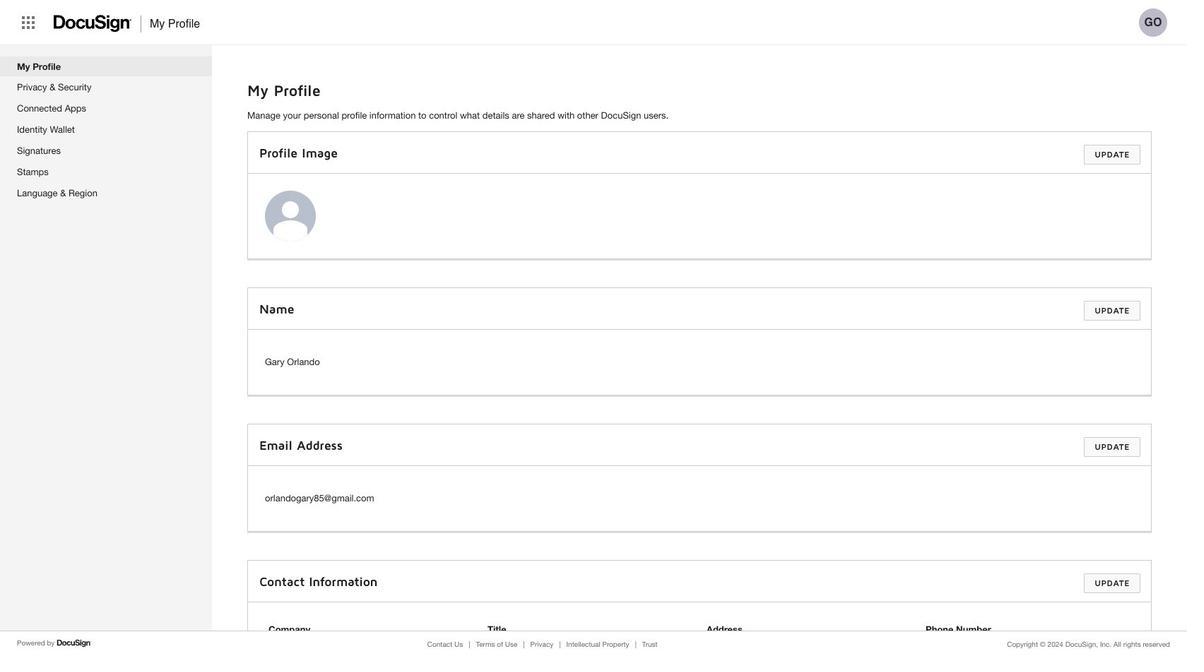 Task type: describe. For each thing, give the bounding box(es) containing it.
0 vertical spatial docusign image
[[54, 11, 132, 37]]

default profile image image
[[265, 191, 316, 242]]



Task type: locate. For each thing, give the bounding box(es) containing it.
1 vertical spatial docusign image
[[57, 638, 92, 649]]

docusign image
[[54, 11, 132, 37], [57, 638, 92, 649]]

default profile image element
[[265, 191, 316, 242]]



